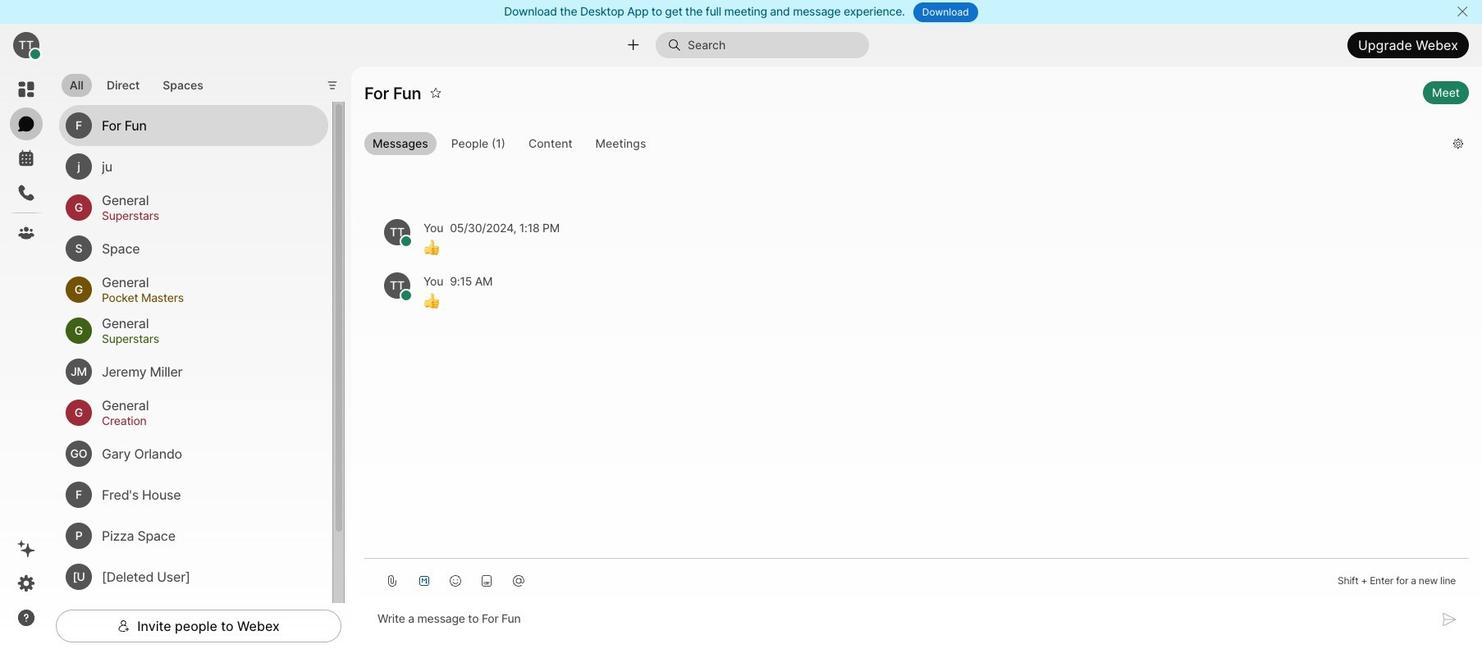 Task type: locate. For each thing, give the bounding box(es) containing it.
meetings image
[[16, 149, 36, 168]]

wrapper image
[[668, 39, 688, 52], [401, 236, 412, 247], [401, 290, 412, 301]]

0 vertical spatial wrapper image
[[30, 49, 41, 60]]

what's new image
[[16, 539, 36, 559]]

group
[[365, 132, 1441, 158]]

tab list
[[57, 64, 216, 102]]

fred's house list item
[[59, 475, 328, 516]]

for fun list item
[[59, 105, 328, 146]]

superstars element
[[102, 207, 309, 225], [102, 330, 309, 348]]

1 vertical spatial superstars element
[[102, 330, 309, 348]]

superstars element up space list item
[[102, 207, 309, 225]]

filter by image
[[326, 79, 339, 92]]

1 general list item from the top
[[59, 188, 328, 229]]

0 vertical spatial superstars element
[[102, 207, 309, 225]]

calls image
[[16, 183, 36, 203]]

1 vertical spatial wrapper image
[[401, 236, 412, 247]]

cancel_16 image
[[1457, 5, 1470, 18]]

pizza space list item
[[59, 516, 328, 557]]

navigation
[[0, 67, 53, 649]]

markdown image
[[418, 575, 431, 588]]

teams, has no new notifications image
[[16, 223, 36, 243]]

help image
[[16, 608, 36, 628]]

messaging, has no new notifications image
[[16, 114, 36, 134]]

superstars element for fourth general list item from the bottom of the page
[[102, 207, 309, 225]]

message composer toolbar element
[[365, 559, 1470, 597]]

file attachment image
[[386, 575, 399, 588]]

2 superstars element from the top
[[102, 330, 309, 348]]

wrapper image
[[30, 49, 41, 60], [118, 620, 131, 633]]

gifs image
[[481, 575, 494, 588]]

1 vertical spatial wrapper image
[[118, 620, 131, 633]]

add to favorites image
[[431, 80, 442, 106]]

ju list item
[[59, 146, 328, 188]]

general list item
[[59, 188, 328, 229], [59, 270, 328, 311], [59, 311, 328, 352], [59, 393, 328, 434]]

1 superstars element from the top
[[102, 207, 309, 225]]

mention image
[[512, 575, 525, 588]]

connect people image
[[626, 37, 641, 53]]

settings image
[[16, 574, 36, 594]]

superstars element for second general list item from the bottom of the page
[[102, 330, 309, 348]]

superstars element up jeremy miller list item
[[102, 330, 309, 348]]

gary orlando list item
[[59, 434, 328, 475]]

2 vertical spatial wrapper image
[[401, 290, 412, 301]]



Task type: vqa. For each thing, say whether or not it's contained in the screenshot.
Appearance tab
no



Task type: describe. For each thing, give the bounding box(es) containing it.
0 vertical spatial wrapper image
[[668, 39, 688, 52]]

1 horizontal spatial wrapper image
[[118, 620, 131, 633]]

pocket masters element
[[102, 289, 309, 307]]

3 general list item from the top
[[59, 311, 328, 352]]

[deleted user] list item
[[59, 557, 328, 598]]

2 general list item from the top
[[59, 270, 328, 311]]

0 horizontal spatial wrapper image
[[30, 49, 41, 60]]

view space settings image
[[1453, 130, 1465, 156]]

dashboard image
[[16, 80, 36, 99]]

creation element
[[102, 413, 309, 431]]

emoji image
[[449, 575, 462, 588]]

space list item
[[59, 229, 328, 270]]

webex tab list
[[10, 73, 43, 250]]

jeremy miller list item
[[59, 352, 328, 393]]

4 general list item from the top
[[59, 393, 328, 434]]

messages list
[[365, 173, 1470, 340]]



